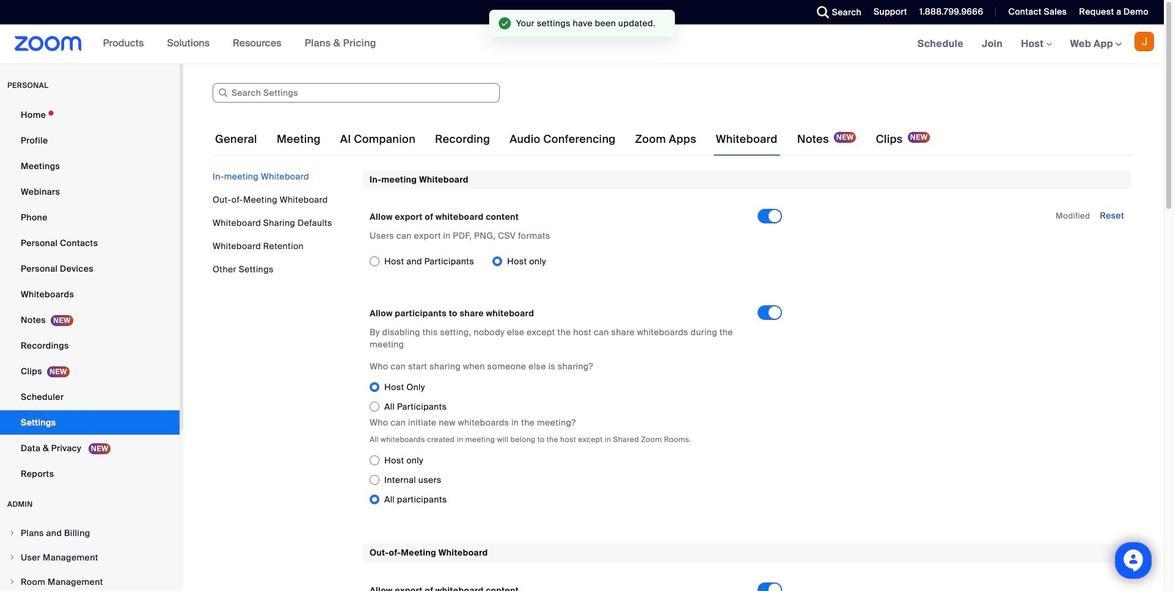 Task type: vqa. For each thing, say whether or not it's contained in the screenshot.
access
no



Task type: describe. For each thing, give the bounding box(es) containing it.
right image for 1st menu item from the bottom
[[9, 579, 16, 586]]

meetings navigation
[[909, 24, 1165, 64]]

2 option group from the top
[[370, 378, 792, 417]]

1 menu item from the top
[[0, 522, 180, 545]]

2 menu item from the top
[[0, 547, 180, 570]]

Search Settings text field
[[213, 83, 500, 103]]

right image for 3rd menu item from the bottom
[[9, 530, 16, 537]]

1 option group from the top
[[370, 252, 758, 272]]

zoom logo image
[[15, 36, 82, 51]]



Task type: locate. For each thing, give the bounding box(es) containing it.
2 vertical spatial option group
[[370, 451, 792, 510]]

1 right image from the top
[[9, 530, 16, 537]]

right image down right image
[[9, 579, 16, 586]]

out-of-meeting whiteboard element
[[363, 544, 1132, 592]]

1 vertical spatial right image
[[9, 579, 16, 586]]

menu item
[[0, 522, 180, 545], [0, 547, 180, 570], [0, 571, 180, 592]]

3 option group from the top
[[370, 451, 792, 510]]

0 vertical spatial option group
[[370, 252, 758, 272]]

2 right image from the top
[[9, 579, 16, 586]]

3 menu item from the top
[[0, 571, 180, 592]]

personal menu menu
[[0, 103, 180, 488]]

0 vertical spatial right image
[[9, 530, 16, 537]]

tabs of my account settings page tab list
[[213, 122, 933, 157]]

menu bar
[[213, 171, 353, 276]]

banner
[[0, 24, 1165, 64]]

right image
[[9, 530, 16, 537], [9, 579, 16, 586]]

success image
[[499, 17, 511, 29]]

profile picture image
[[1135, 32, 1155, 51]]

in-meeting whiteboard element
[[363, 171, 1132, 525]]

right image
[[9, 554, 16, 562]]

0 vertical spatial menu item
[[0, 522, 180, 545]]

option group
[[370, 252, 758, 272], [370, 378, 792, 417], [370, 451, 792, 510]]

2 vertical spatial menu item
[[0, 571, 180, 592]]

1 vertical spatial menu item
[[0, 547, 180, 570]]

right image up right image
[[9, 530, 16, 537]]

admin menu menu
[[0, 522, 180, 592]]

1 vertical spatial option group
[[370, 378, 792, 417]]

product information navigation
[[94, 24, 386, 64]]



